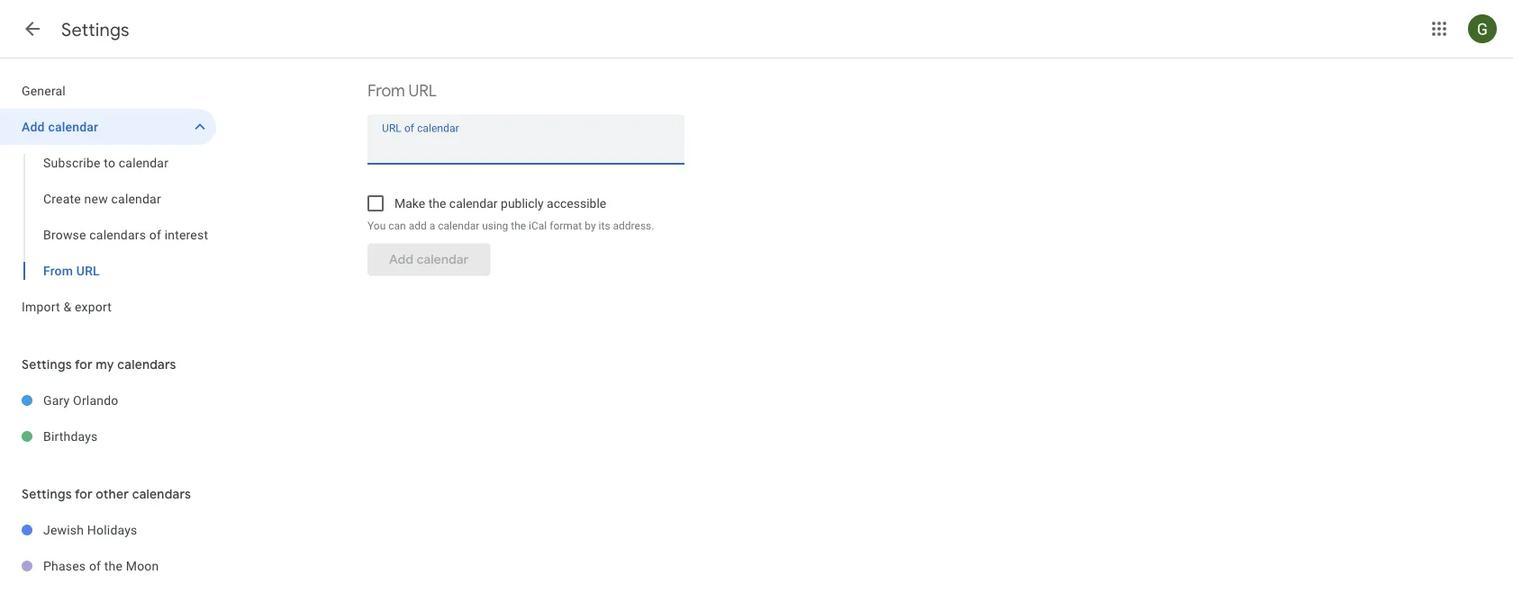 Task type: locate. For each thing, give the bounding box(es) containing it.
of inside group
[[149, 227, 161, 242]]

2 vertical spatial settings
[[22, 486, 72, 503]]

2 for from the top
[[75, 486, 93, 503]]

go back image
[[22, 18, 43, 40]]

1 horizontal spatial the
[[428, 196, 446, 211]]

0 horizontal spatial from
[[43, 263, 73, 278]]

0 horizontal spatial url
[[76, 263, 100, 278]]

gary orlando tree item
[[0, 383, 216, 419]]

from url
[[368, 81, 437, 101], [43, 263, 100, 278]]

for
[[75, 357, 93, 373], [75, 486, 93, 503]]

of left interest
[[149, 227, 161, 242]]

group containing subscribe to calendar
[[0, 145, 216, 289]]

from inside group
[[43, 263, 73, 278]]

phases of the moon link
[[43, 549, 216, 585]]

url
[[409, 81, 437, 101], [76, 263, 100, 278]]

by
[[585, 220, 596, 232]]

tree
[[0, 73, 216, 325]]

using
[[482, 220, 508, 232]]

calendars up jewish holidays link
[[132, 486, 191, 503]]

phases
[[43, 559, 86, 574]]

calendar up using
[[449, 196, 498, 211]]

of
[[149, 227, 161, 242], [89, 559, 101, 574]]

settings up gary
[[22, 357, 72, 373]]

0 vertical spatial settings
[[61, 18, 130, 41]]

None text field
[[382, 133, 670, 158]]

0 horizontal spatial the
[[104, 559, 123, 574]]

phases of the moon tree item
[[0, 549, 216, 585]]

subscribe
[[43, 155, 101, 170]]

format
[[550, 220, 582, 232]]

calendars right my at the left bottom
[[117, 357, 176, 373]]

2 horizontal spatial the
[[511, 220, 526, 232]]

calendars down create new calendar on the top left of page
[[89, 227, 146, 242]]

my
[[96, 357, 114, 373]]

0 vertical spatial for
[[75, 357, 93, 373]]

calendar for create new calendar
[[111, 191, 161, 206]]

the left ical
[[511, 220, 526, 232]]

to
[[104, 155, 115, 170]]

1 horizontal spatial of
[[149, 227, 161, 242]]

1 vertical spatial the
[[511, 220, 526, 232]]

for left my at the left bottom
[[75, 357, 93, 373]]

1 vertical spatial of
[[89, 559, 101, 574]]

1 vertical spatial from
[[43, 263, 73, 278]]

birthdays tree item
[[0, 419, 216, 455]]

you
[[368, 220, 386, 232]]

calendar up browse calendars of interest
[[111, 191, 161, 206]]

settings for settings
[[61, 18, 130, 41]]

the up the a
[[428, 196, 446, 211]]

the left moon
[[104, 559, 123, 574]]

calendars for other
[[132, 486, 191, 503]]

new
[[84, 191, 108, 206]]

settings for settings for other calendars
[[22, 486, 72, 503]]

for for my
[[75, 357, 93, 373]]

subscribe to calendar
[[43, 155, 169, 170]]

1 horizontal spatial url
[[409, 81, 437, 101]]

settings up jewish
[[22, 486, 72, 503]]

make the calendar publicly accessible
[[395, 196, 606, 211]]

the inside tree item
[[104, 559, 123, 574]]

gary orlando
[[43, 393, 118, 408]]

create new calendar
[[43, 191, 161, 206]]

of right phases
[[89, 559, 101, 574]]

1 horizontal spatial from url
[[368, 81, 437, 101]]

0 vertical spatial from
[[368, 81, 405, 101]]

0 horizontal spatial from url
[[43, 263, 100, 278]]

1 vertical spatial for
[[75, 486, 93, 503]]

general
[[22, 83, 66, 98]]

import
[[22, 300, 60, 314]]

the
[[428, 196, 446, 211], [511, 220, 526, 232], [104, 559, 123, 574]]

0 vertical spatial url
[[409, 81, 437, 101]]

0 vertical spatial the
[[428, 196, 446, 211]]

settings right go back icon
[[61, 18, 130, 41]]

1 horizontal spatial from
[[368, 81, 405, 101]]

0 horizontal spatial of
[[89, 559, 101, 574]]

jewish
[[43, 523, 84, 538]]

jewish holidays link
[[43, 513, 216, 549]]

export
[[75, 300, 112, 314]]

from
[[368, 81, 405, 101], [43, 263, 73, 278]]

group
[[0, 145, 216, 289]]

1 for from the top
[[75, 357, 93, 373]]

address.
[[613, 220, 654, 232]]

create
[[43, 191, 81, 206]]

for left "other"
[[75, 486, 93, 503]]

settings for other calendars tree
[[0, 513, 216, 585]]

calendars
[[89, 227, 146, 242], [117, 357, 176, 373], [132, 486, 191, 503]]

0 vertical spatial calendars
[[89, 227, 146, 242]]

settings
[[61, 18, 130, 41], [22, 357, 72, 373], [22, 486, 72, 503]]

0 vertical spatial of
[[149, 227, 161, 242]]

1 vertical spatial settings
[[22, 357, 72, 373]]

calendar right to
[[119, 155, 169, 170]]

2 vertical spatial the
[[104, 559, 123, 574]]

a
[[429, 220, 435, 232]]

calendar
[[48, 119, 98, 134], [119, 155, 169, 170], [111, 191, 161, 206], [449, 196, 498, 211], [438, 220, 479, 232]]

2 vertical spatial calendars
[[132, 486, 191, 503]]

calendar up subscribe
[[48, 119, 98, 134]]

can
[[388, 220, 406, 232]]

1 vertical spatial from url
[[43, 263, 100, 278]]

&
[[63, 300, 71, 314]]

1 vertical spatial calendars
[[117, 357, 176, 373]]

add
[[22, 119, 45, 134]]

settings for other calendars
[[22, 486, 191, 503]]

1 vertical spatial url
[[76, 263, 100, 278]]



Task type: vqa. For each thing, say whether or not it's contained in the screenshot.
Day
no



Task type: describe. For each thing, give the bounding box(es) containing it.
calendar for subscribe to calendar
[[119, 155, 169, 170]]

publicly
[[501, 196, 544, 211]]

birthdays
[[43, 429, 98, 444]]

import & export
[[22, 300, 112, 314]]

tree containing general
[[0, 73, 216, 325]]

its
[[599, 220, 610, 232]]

ical
[[529, 220, 547, 232]]

you can add a calendar using the ical format by its address.
[[368, 220, 654, 232]]

birthdays link
[[43, 419, 216, 455]]

for for other
[[75, 486, 93, 503]]

add calendar tree item
[[0, 109, 216, 145]]

of inside tree item
[[89, 559, 101, 574]]

add calendar
[[22, 119, 98, 134]]

0 vertical spatial from url
[[368, 81, 437, 101]]

calendars for my
[[117, 357, 176, 373]]

browse calendars of interest
[[43, 227, 208, 242]]

other
[[96, 486, 129, 503]]

calendar right the a
[[438, 220, 479, 232]]

interest
[[165, 227, 208, 242]]

settings for my calendars
[[22, 357, 176, 373]]

phases of the moon
[[43, 559, 159, 574]]

make
[[395, 196, 425, 211]]

calendar for make the calendar publicly accessible
[[449, 196, 498, 211]]

accessible
[[547, 196, 606, 211]]

add
[[409, 220, 427, 232]]

settings for my calendars tree
[[0, 383, 216, 455]]

orlando
[[73, 393, 118, 408]]

gary
[[43, 393, 70, 408]]

calendar inside tree item
[[48, 119, 98, 134]]

jewish holidays tree item
[[0, 513, 216, 549]]

moon
[[126, 559, 159, 574]]

settings heading
[[61, 18, 130, 41]]

settings for settings for my calendars
[[22, 357, 72, 373]]

browse
[[43, 227, 86, 242]]

holidays
[[87, 523, 137, 538]]

jewish holidays
[[43, 523, 137, 538]]

from url inside group
[[43, 263, 100, 278]]



